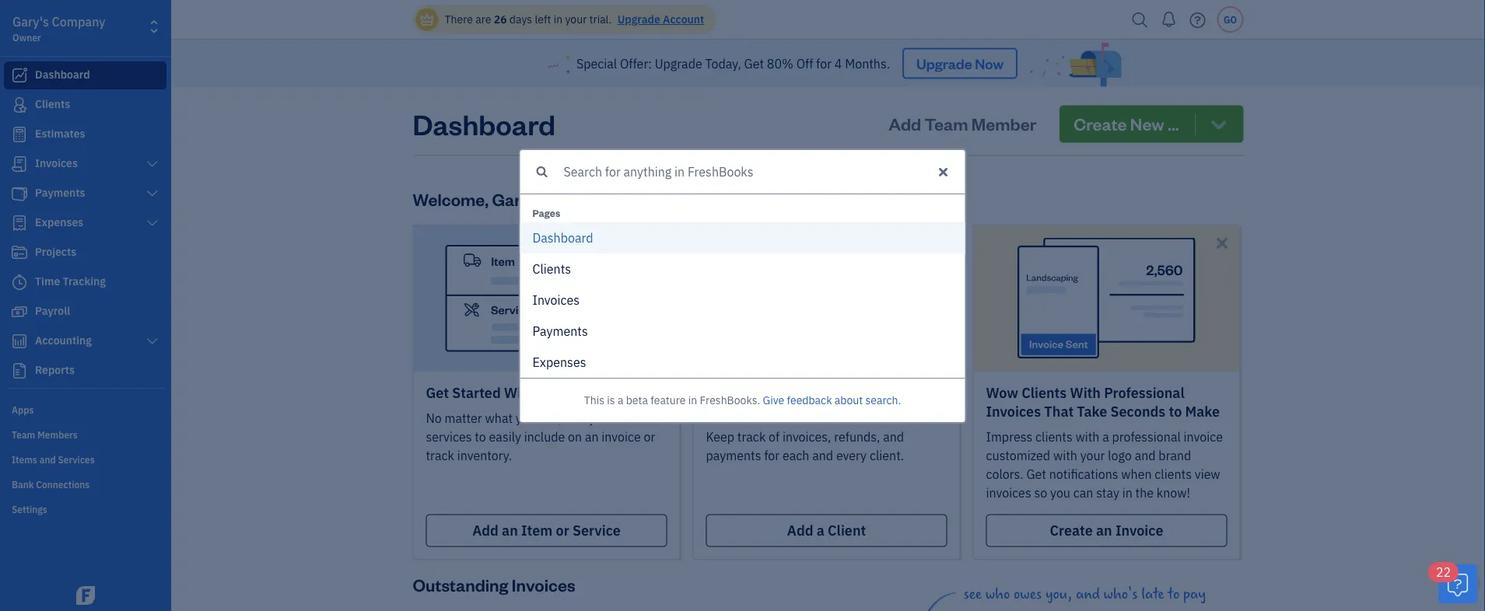 Task type: vqa. For each thing, say whether or not it's contained in the screenshot.
chevron large down icon related to Payments
no



Task type: describe. For each thing, give the bounding box(es) containing it.
services
[[608, 384, 663, 403]]

apps image
[[12, 403, 167, 416]]

service
[[573, 522, 621, 540]]

create an invoice
[[1050, 522, 1164, 540]]

add team member
[[889, 113, 1037, 135]]

p a y m e n t s
[[533, 323, 588, 340]]

n right p
[[560, 354, 567, 371]]

m
[[553, 323, 564, 340]]

add for add an item or service
[[473, 522, 499, 540]]

managing
[[706, 384, 769, 403]]

inventory.
[[457, 448, 512, 464]]

and inside the get started with items and services no matter what you sell, add your items or services to easily include on an invoice or track inventory.
[[580, 384, 604, 403]]

for inside managing clients has never been easier keep track of invoices, refunds, and payments for each and every client.
[[764, 448, 780, 464]]

1 vertical spatial freshbooks.
[[700, 393, 761, 408]]

never
[[849, 384, 887, 403]]

beta
[[626, 393, 648, 408]]

add an item or service
[[473, 522, 621, 540]]

and down invoices, at the bottom of page
[[813, 448, 834, 464]]

freshbooks image
[[73, 587, 98, 606]]

and right the "you,"
[[1076, 587, 1100, 604]]

special offer: upgrade today, get 80% off for 4 months.
[[577, 55, 890, 71]]

your inside wow clients with professional invoices that take seconds to make impress clients with a professional invoice customized with your logo and brand colors. get notifications when clients view invoices so you can stay in the know!
[[1081, 448, 1106, 464]]

a left client
[[817, 522, 825, 540]]

and up client.
[[884, 429, 904, 445]]

started
[[452, 384, 501, 403]]

that
[[1045, 403, 1074, 421]]

chevron large down image for chart image
[[145, 335, 160, 348]]

owner
[[12, 31, 41, 44]]

the inside wow clients with professional invoices that take seconds to make impress clients with a professional invoice customized with your logo and brand colors. get notifications when clients view invoices so you can stay in the know!
[[1136, 485, 1154, 501]]

to inside wow clients with professional invoices that take seconds to make impress clients with a professional invoice customized with your logo and brand colors. get notifications when clients view invoices so you can stay in the know!
[[1169, 403, 1182, 421]]

member
[[972, 113, 1037, 135]]

client image
[[10, 97, 29, 113]]

services
[[426, 429, 472, 445]]

are
[[476, 12, 491, 26]]

dismiss image for wow clients with professional invoices that take seconds to make
[[1214, 234, 1232, 252]]

invoice inside wow clients with professional invoices that take seconds to make impress clients with a professional invoice customized with your logo and brand colors. get notifications when clients view invoices so you can stay in the know!
[[1184, 429, 1223, 445]]

v
[[545, 292, 551, 309]]

view
[[1195, 466, 1221, 483]]

1 horizontal spatial t
[[578, 323, 582, 340]]

x
[[540, 354, 546, 371]]

now
[[975, 54, 1004, 72]]

what
[[485, 410, 513, 427]]

0 horizontal spatial i
[[544, 261, 547, 277]]

days
[[510, 12, 532, 26]]

upgrade now link
[[903, 48, 1018, 79]]

crown image
[[419, 11, 435, 28]]

add a client link
[[706, 515, 948, 548]]

special
[[577, 55, 617, 71]]

no
[[426, 410, 442, 427]]

every
[[837, 448, 867, 464]]

1 vertical spatial invoices
[[512, 575, 576, 597]]

on
[[568, 429, 582, 445]]

your inside the get started with items and services no matter what you sell, add your items or services to easily include on an invoice or track inventory.
[[589, 410, 614, 427]]

4
[[835, 55, 842, 71]]

Search for anything in FreshBooks text field
[[520, 150, 928, 194]]

e right v
[[567, 292, 574, 309]]

a left h
[[541, 230, 548, 246]]

0 vertical spatial with
[[1076, 429, 1100, 445]]

how
[[591, 189, 623, 211]]

to inside the get started with items and services no matter what you sell, add your items or services to easily include on an invoice or track inventory.
[[475, 429, 486, 445]]

n left c on the left
[[538, 292, 545, 309]]

team
[[925, 113, 969, 135]]

items and services image
[[12, 453, 167, 465]]

get
[[645, 189, 670, 211]]

impress
[[986, 429, 1033, 445]]

upgrade now
[[917, 54, 1004, 72]]

track inside managing clients has never been easier keep track of invoices, refunds, and payments for each and every client.
[[738, 429, 766, 445]]

22
[[1437, 565, 1452, 581]]

make
[[1186, 403, 1220, 421]]

1 horizontal spatial get
[[744, 55, 764, 71]]

dismiss image for managing clients has never been easier
[[934, 234, 951, 252]]

estimate image
[[10, 127, 29, 142]]

outstanding
[[413, 575, 509, 597]]

80%
[[767, 55, 794, 71]]

give feedback about search. link
[[763, 393, 901, 408]]

a left d
[[575, 230, 582, 246]]

been
[[891, 384, 924, 403]]

logo
[[1109, 448, 1132, 464]]

professional
[[1105, 384, 1185, 403]]

gary's company owner
[[12, 14, 105, 44]]

n right m
[[571, 323, 578, 340]]

you,
[[1046, 587, 1073, 604]]

know!
[[1157, 485, 1191, 501]]

0 vertical spatial freshbooks.
[[792, 189, 888, 211]]

left
[[535, 12, 551, 26]]

e right x
[[554, 354, 560, 371]]

c
[[561, 292, 567, 309]]

see
[[964, 587, 982, 604]]

1 horizontal spatial i
[[558, 292, 561, 309]]

months.
[[845, 55, 890, 71]]

in inside wow clients with professional invoices that take seconds to make impress clients with a professional invoice customized with your logo and brand colors. get notifications when clients view invoices so you can stay in the know!
[[1123, 485, 1133, 501]]

0 vertical spatial o
[[568, 230, 575, 246]]

welcome, gary! here's how to get the most out of freshbooks.
[[413, 189, 888, 211]]

easily
[[489, 429, 521, 445]]

items
[[617, 410, 648, 427]]

add team member button
[[875, 106, 1051, 143]]

d
[[586, 230, 593, 246]]

stay
[[1097, 485, 1120, 501]]

a right is
[[618, 393, 624, 408]]

chevron large down image for "invoice" icon
[[145, 158, 160, 170]]

a inside wow clients with professional invoices that take seconds to make impress clients with a professional invoice customized with your logo and brand colors. get notifications when clients view invoices so you can stay in the know!
[[1103, 429, 1110, 445]]

an for and
[[502, 522, 518, 540]]

0 vertical spatial for
[[817, 55, 832, 71]]

welcome,
[[413, 189, 489, 211]]

there
[[445, 12, 473, 26]]

clients for managing
[[772, 384, 818, 403]]

payments
[[706, 448, 762, 464]]

easier
[[706, 403, 747, 421]]

pay
[[1184, 587, 1206, 604]]

owes
[[1014, 587, 1042, 604]]

can
[[1074, 485, 1094, 501]]

colors.
[[986, 466, 1024, 483]]

most
[[702, 189, 741, 211]]

each
[[783, 448, 810, 464]]

chevron large down image for the payment icon
[[145, 188, 160, 200]]

e x p e n s e s
[[533, 354, 586, 371]]

is
[[607, 393, 615, 408]]



Task type: locate. For each thing, give the bounding box(es) containing it.
t right l
[[561, 261, 565, 277]]

wow
[[986, 384, 1019, 403]]

p
[[546, 354, 554, 371]]

0 vertical spatial clients
[[1036, 429, 1073, 445]]

1 vertical spatial with
[[1054, 448, 1078, 464]]

2 invoice from the left
[[1184, 429, 1223, 445]]

0 vertical spatial invoices
[[986, 403, 1041, 421]]

0 horizontal spatial you
[[516, 410, 536, 427]]

settings image
[[12, 503, 167, 515]]

with up 'take'
[[1071, 384, 1101, 403]]

1 vertical spatial for
[[764, 448, 780, 464]]

clients inside wow clients with professional invoices that take seconds to make impress clients with a professional invoice customized with your logo and brand colors. get notifications when clients view invoices so you can stay in the know!
[[1022, 384, 1067, 403]]

in for left
[[554, 12, 563, 26]]

0 horizontal spatial in
[[554, 12, 563, 26]]

0 horizontal spatial add
[[473, 522, 499, 540]]

0 horizontal spatial dismiss image
[[934, 234, 951, 252]]

0 horizontal spatial o
[[551, 292, 558, 309]]

0 vertical spatial you
[[516, 410, 536, 427]]

clients
[[772, 384, 818, 403], [1022, 384, 1067, 403]]

0 vertical spatial chevron large down image
[[145, 188, 160, 200]]

report image
[[10, 363, 29, 379]]

include
[[524, 429, 565, 445]]

project image
[[10, 245, 29, 261]]

e right y
[[564, 323, 571, 340]]

an
[[585, 429, 599, 445], [502, 522, 518, 540], [1097, 522, 1113, 540]]

2 vertical spatial get
[[1027, 466, 1047, 483]]

or right item at bottom
[[556, 522, 570, 540]]

a up the logo
[[1103, 429, 1110, 445]]

1 horizontal spatial invoice
[[1184, 429, 1223, 445]]

to
[[626, 189, 642, 211], [1169, 403, 1182, 421], [475, 429, 486, 445], [1169, 587, 1180, 604]]

trial.
[[590, 12, 612, 26]]

track down services
[[426, 448, 454, 464]]

of right the out
[[773, 189, 789, 211]]

and
[[580, 384, 604, 403], [884, 429, 904, 445], [813, 448, 834, 464], [1135, 448, 1156, 464], [1076, 587, 1100, 604]]

0 horizontal spatial an
[[502, 522, 518, 540]]

1 vertical spatial chevron large down image
[[145, 217, 160, 230]]

a left m
[[540, 323, 547, 340]]

gary's
[[12, 14, 49, 30]]

wow clients with professional invoices that take seconds to make impress clients with a professional invoice customized with your logo and brand colors. get notifications when clients view invoices so you can stay in the know!
[[986, 384, 1223, 501]]

o left r at the left top of page
[[568, 230, 575, 246]]

who
[[986, 587, 1011, 604]]

e
[[533, 354, 540, 371]]

expense image
[[10, 216, 29, 231]]

0 horizontal spatial invoices
[[512, 575, 576, 597]]

with for clients
[[1071, 384, 1101, 403]]

dashboard
[[413, 106, 556, 143]]

give
[[763, 393, 785, 408]]

2 clients from the left
[[1022, 384, 1067, 403]]

an inside "link"
[[502, 522, 518, 540]]

2 horizontal spatial get
[[1027, 466, 1047, 483]]

y
[[547, 323, 553, 340]]

get inside the get started with items and services no matter what you sell, add your items or services to easily include on an invoice or track inventory.
[[426, 384, 449, 403]]

offer:
[[620, 55, 652, 71]]

freshbooks.
[[792, 189, 888, 211], [700, 393, 761, 408]]

2 horizontal spatial add
[[889, 113, 922, 135]]

1 vertical spatial track
[[426, 448, 454, 464]]

0 horizontal spatial clients
[[772, 384, 818, 403]]

customized
[[986, 448, 1051, 464]]

add a client
[[787, 522, 866, 540]]

refunds,
[[834, 429, 881, 445]]

you right so
[[1051, 485, 1071, 501]]

to left get
[[626, 189, 642, 211]]

clients up know!
[[1155, 466, 1192, 483]]

clients for wow
[[1022, 384, 1067, 403]]

timer image
[[10, 275, 29, 290]]

t
[[561, 261, 565, 277], [578, 323, 582, 340]]

payment image
[[10, 186, 29, 202]]

resource center badge image
[[1439, 565, 1478, 604]]

1 with from the left
[[504, 384, 535, 403]]

here's
[[538, 189, 588, 211]]

1 horizontal spatial you
[[1051, 485, 1071, 501]]

invoices down add an item or service "link"
[[512, 575, 576, 597]]

see who owes you, and who's late to pay
[[964, 587, 1206, 604]]

1 chevron large down image from the top
[[145, 158, 160, 170]]

2 chevron large down image from the top
[[145, 335, 160, 348]]

who's
[[1104, 587, 1138, 604]]

get up no
[[426, 384, 449, 403]]

0 vertical spatial track
[[738, 429, 766, 445]]

create an invoice link
[[986, 515, 1228, 548]]

you inside the get started with items and services no matter what you sell, add your items or services to easily include on an invoice or track inventory.
[[516, 410, 536, 427]]

1 vertical spatial clients
[[1155, 466, 1192, 483]]

1 horizontal spatial in
[[689, 393, 698, 408]]

0 horizontal spatial the
[[673, 189, 699, 211]]

off
[[797, 55, 814, 71]]

1 horizontal spatial freshbooks.
[[792, 189, 888, 211]]

1 vertical spatial or
[[644, 429, 656, 445]]

an left item at bottom
[[502, 522, 518, 540]]

o left c on the left
[[551, 292, 558, 309]]

to left make
[[1169, 403, 1182, 421]]

with up "what"
[[504, 384, 535, 403]]

1 vertical spatial the
[[1136, 485, 1154, 501]]

add for add a client
[[787, 522, 814, 540]]

account
[[663, 12, 705, 26]]

add an item or service link
[[426, 515, 667, 548]]

in right left
[[554, 12, 563, 26]]

add left team
[[889, 113, 922, 135]]

i right c
[[544, 261, 547, 277]]

add left client
[[787, 522, 814, 540]]

2 horizontal spatial an
[[1097, 522, 1113, 540]]

1 vertical spatial of
[[769, 429, 780, 445]]

keep
[[706, 429, 735, 445]]

1 vertical spatial chevron large down image
[[145, 335, 160, 348]]

i n v o i c e s
[[533, 292, 580, 309]]

get up so
[[1027, 466, 1047, 483]]

dismiss image
[[934, 234, 951, 252], [1214, 234, 1232, 252]]

invoice
[[602, 429, 641, 445], [1184, 429, 1223, 445]]

in right "stay"
[[1123, 485, 1133, 501]]

professional
[[1113, 429, 1181, 445]]

0 horizontal spatial invoice
[[602, 429, 641, 445]]

with
[[1076, 429, 1100, 445], [1054, 448, 1078, 464]]

1 horizontal spatial your
[[589, 410, 614, 427]]

upgrade
[[618, 12, 661, 26], [917, 54, 973, 72], [655, 55, 703, 71]]

0 horizontal spatial clients
[[1036, 429, 1073, 445]]

o
[[568, 230, 575, 246], [551, 292, 558, 309]]

0 horizontal spatial t
[[561, 261, 565, 277]]

1 horizontal spatial an
[[585, 429, 599, 445]]

go to help image
[[1186, 8, 1211, 32]]

track inside the get started with items and services no matter what you sell, add your items or services to easily include on an invoice or track inventory.
[[426, 448, 454, 464]]

upgrade inside upgrade now link
[[917, 54, 973, 72]]

track up payments
[[738, 429, 766, 445]]

0 horizontal spatial your
[[565, 12, 587, 26]]

0 vertical spatial t
[[561, 261, 565, 277]]

h
[[554, 230, 561, 246]]

i
[[544, 261, 547, 277], [558, 292, 561, 309]]

seconds
[[1111, 403, 1166, 421]]

1 horizontal spatial the
[[1136, 485, 1154, 501]]

of
[[773, 189, 789, 211], [769, 429, 780, 445]]

you left the sell,
[[516, 410, 536, 427]]

a
[[541, 230, 548, 246], [575, 230, 582, 246], [540, 323, 547, 340], [618, 393, 624, 408], [1103, 429, 1110, 445], [817, 522, 825, 540]]

0 vertical spatial of
[[773, 189, 789, 211]]

add inside "link"
[[473, 522, 499, 540]]

team members image
[[12, 428, 167, 441]]

the right get
[[673, 189, 699, 211]]

invoices down the 'wow'
[[986, 403, 1041, 421]]

1 vertical spatial you
[[1051, 485, 1071, 501]]

1 horizontal spatial track
[[738, 429, 766, 445]]

1 horizontal spatial for
[[817, 55, 832, 71]]

2 dismiss image from the left
[[1214, 234, 1232, 252]]

1 chevron large down image from the top
[[145, 188, 160, 200]]

r
[[582, 230, 586, 246]]

when
[[1122, 466, 1152, 483]]

upgrade right offer:
[[655, 55, 703, 71]]

upgrade account link
[[615, 12, 705, 26]]

matter
[[445, 410, 482, 427]]

0 vertical spatial i
[[544, 261, 547, 277]]

in for feature
[[689, 393, 698, 408]]

for left each
[[764, 448, 780, 464]]

1 horizontal spatial invoices
[[986, 403, 1041, 421]]

2 horizontal spatial your
[[1081, 448, 1106, 464]]

of left invoices, at the bottom of page
[[769, 429, 780, 445]]

an for invoices
[[1097, 522, 1113, 540]]

0 vertical spatial or
[[651, 410, 663, 427]]

n
[[554, 261, 561, 277], [538, 292, 545, 309], [571, 323, 578, 340], [560, 354, 567, 371]]

today,
[[706, 55, 742, 71]]

0 horizontal spatial freshbooks.
[[700, 393, 761, 408]]

main element
[[0, 0, 210, 612]]

1 horizontal spatial dismiss image
[[1214, 234, 1232, 252]]

2 chevron large down image from the top
[[145, 217, 160, 230]]

0 horizontal spatial track
[[426, 448, 454, 464]]

0 vertical spatial in
[[554, 12, 563, 26]]

chevron large down image for expense icon
[[145, 217, 160, 230]]

chevron large down image
[[145, 158, 160, 170], [145, 335, 160, 348]]

clients inside managing clients has never been easier keep track of invoices, refunds, and payments for each and every client.
[[772, 384, 818, 403]]

n right l
[[554, 261, 561, 277]]

invoice image
[[10, 156, 29, 172]]

0 horizontal spatial with
[[504, 384, 535, 403]]

an inside the get started with items and services no matter what you sell, add your items or services to easily include on an invoice or track inventory.
[[585, 429, 599, 445]]

with for started
[[504, 384, 535, 403]]

in right feature
[[689, 393, 698, 408]]

or
[[651, 410, 663, 427], [644, 429, 656, 445], [556, 522, 570, 540]]

1 clients from the left
[[772, 384, 818, 403]]

with
[[504, 384, 535, 403], [1071, 384, 1101, 403]]

your down this
[[589, 410, 614, 427]]

search.
[[866, 393, 901, 408]]

there are 26 days left in your trial. upgrade account
[[445, 12, 705, 26]]

1 horizontal spatial clients
[[1022, 384, 1067, 403]]

add inside button
[[889, 113, 922, 135]]

an right create
[[1097, 522, 1113, 540]]

items
[[538, 384, 577, 403]]

1 vertical spatial t
[[578, 323, 582, 340]]

2 with from the left
[[1071, 384, 1101, 403]]

1 invoice from the left
[[602, 429, 641, 445]]

search image
[[1128, 8, 1153, 32]]

chart image
[[10, 334, 29, 349]]

22 button
[[1429, 563, 1478, 604]]

1 horizontal spatial with
[[1071, 384, 1101, 403]]

1 vertical spatial in
[[689, 393, 698, 408]]

invoice down 'items'
[[602, 429, 641, 445]]

with inside wow clients with professional invoices that take seconds to make impress clients with a professional invoice customized with your logo and brand colors. get notifications when clients view invoices so you can stay in the know!
[[1071, 384, 1101, 403]]

your up notifications
[[1081, 448, 1106, 464]]

t right m
[[578, 323, 582, 340]]

dismiss image
[[653, 234, 671, 252]]

i
[[533, 292, 538, 309]]

2 vertical spatial in
[[1123, 485, 1133, 501]]

1 horizontal spatial add
[[787, 522, 814, 540]]

1 vertical spatial get
[[426, 384, 449, 403]]

clients up that on the right bottom of page
[[1022, 384, 1067, 403]]

with inside the get started with items and services no matter what you sell, add your items or services to easily include on an invoice or track inventory.
[[504, 384, 535, 403]]

and down professional
[[1135, 448, 1156, 464]]

0 vertical spatial the
[[673, 189, 699, 211]]

you inside wow clients with professional invoices that take seconds to make impress clients with a professional invoice customized with your logo and brand colors. get notifications when clients view invoices so you can stay in the know!
[[1051, 485, 1071, 501]]

for left 4
[[817, 55, 832, 71]]

client
[[828, 522, 866, 540]]

bank connections image
[[12, 478, 167, 490]]

out
[[744, 189, 770, 211]]

1 vertical spatial o
[[551, 292, 558, 309]]

d a s h b o a r d
[[533, 230, 593, 246]]

to up inventory.
[[475, 429, 486, 445]]

e
[[547, 261, 554, 277], [567, 292, 574, 309], [564, 323, 571, 340], [554, 354, 560, 371], [574, 354, 580, 371]]

in
[[554, 12, 563, 26], [689, 393, 698, 408], [1123, 485, 1133, 501]]

1 horizontal spatial o
[[568, 230, 575, 246]]

or down 'items'
[[644, 429, 656, 445]]

to left pay
[[1169, 587, 1180, 604]]

2 vertical spatial your
[[1081, 448, 1106, 464]]

1 horizontal spatial clients
[[1155, 466, 1192, 483]]

add for add team member
[[889, 113, 922, 135]]

1 dismiss image from the left
[[934, 234, 951, 252]]

e right p
[[574, 354, 580, 371]]

has
[[821, 384, 846, 403]]

2 horizontal spatial in
[[1123, 485, 1133, 501]]

invoices
[[986, 485, 1032, 501]]

for
[[817, 55, 832, 71], [764, 448, 780, 464]]

the down when
[[1136, 485, 1154, 501]]

upgrade right trial.
[[618, 12, 661, 26]]

c
[[533, 261, 540, 277]]

26
[[494, 12, 507, 26]]

and inside wow clients with professional invoices that take seconds to make impress clients with a professional invoice customized with your logo and brand colors. get notifications when clients view invoices so you can stay in the know!
[[1135, 448, 1156, 464]]

with down 'take'
[[1076, 429, 1100, 445]]

this
[[584, 393, 605, 408]]

c l i e n t s
[[533, 261, 571, 277]]

and left is
[[580, 384, 604, 403]]

or down feature
[[651, 410, 663, 427]]

0 vertical spatial your
[[565, 12, 587, 26]]

0 horizontal spatial for
[[764, 448, 780, 464]]

get inside wow clients with professional invoices that take seconds to make impress clients with a professional invoice customized with your logo and brand colors. get notifications when clients view invoices so you can stay in the know!
[[1027, 466, 1047, 483]]

so
[[1035, 485, 1048, 501]]

of inside managing clients has never been easier keep track of invoices, refunds, and payments for each and every client.
[[769, 429, 780, 445]]

take
[[1077, 403, 1108, 421]]

invoice down make
[[1184, 429, 1223, 445]]

add
[[565, 410, 586, 427]]

1 vertical spatial your
[[589, 410, 614, 427]]

gary!
[[492, 189, 535, 211]]

0 vertical spatial get
[[744, 55, 764, 71]]

feature
[[651, 393, 686, 408]]

dashboard image
[[10, 68, 29, 83]]

2 vertical spatial or
[[556, 522, 570, 540]]

clients down that on the right bottom of page
[[1036, 429, 1073, 445]]

pages
[[533, 207, 561, 219]]

0 horizontal spatial get
[[426, 384, 449, 403]]

1 vertical spatial i
[[558, 292, 561, 309]]

clients left has
[[772, 384, 818, 403]]

your left trial.
[[565, 12, 587, 26]]

i right v
[[558, 292, 561, 309]]

e right l
[[547, 261, 554, 277]]

with up notifications
[[1054, 448, 1078, 464]]

money image
[[10, 304, 29, 320]]

brand
[[1159, 448, 1192, 464]]

invoice inside the get started with items and services no matter what you sell, add your items or services to easily include on an invoice or track inventory.
[[602, 429, 641, 445]]

track
[[738, 429, 766, 445], [426, 448, 454, 464]]

0 vertical spatial chevron large down image
[[145, 158, 160, 170]]

item
[[521, 522, 553, 540]]

chevron large down image
[[145, 188, 160, 200], [145, 217, 160, 230]]

or inside "link"
[[556, 522, 570, 540]]

an right on
[[585, 429, 599, 445]]

get left '80%'
[[744, 55, 764, 71]]

p
[[533, 323, 540, 340]]

upgrade left now
[[917, 54, 973, 72]]

add left item at bottom
[[473, 522, 499, 540]]

invoices inside wow clients with professional invoices that take seconds to make impress clients with a professional invoice customized with your logo and brand colors. get notifications when clients view invoices so you can stay in the know!
[[986, 403, 1041, 421]]



